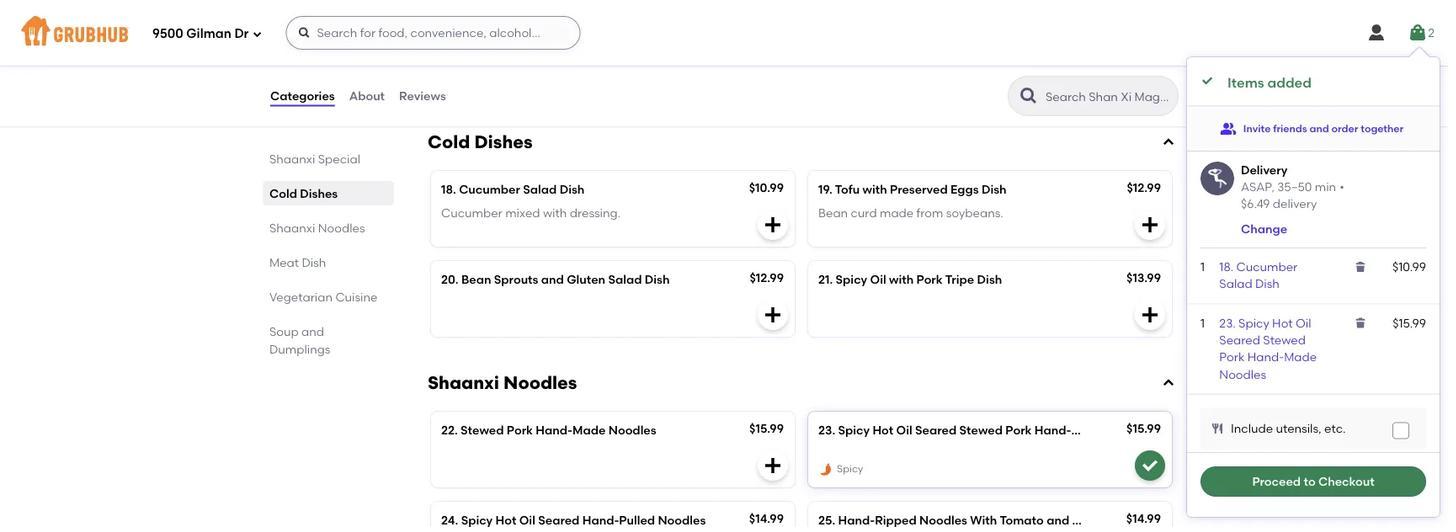 Task type: describe. For each thing, give the bounding box(es) containing it.
2 vertical spatial oil
[[897, 423, 913, 437]]

svg image inside 2 button
[[1409, 23, 1429, 43]]

1 horizontal spatial made
[[1072, 423, 1105, 437]]

0 horizontal spatial oil
[[871, 272, 887, 287]]

9500
[[152, 26, 183, 41]]

tofu
[[835, 182, 860, 197]]

bun
[[594, 32, 616, 47]]

checkout
[[1319, 475, 1375, 489]]

2
[[1429, 26, 1435, 40]]

min
[[1316, 179, 1337, 193]]

change
[[1242, 221, 1288, 236]]

0 horizontal spatial $15.99
[[750, 421, 784, 436]]

oil inside 23. spicy hot oil seared stewed pork hand-made noodles link
[[1296, 315, 1312, 330]]

0 horizontal spatial made
[[573, 423, 606, 437]]

invite friends and order together button
[[1220, 113, 1404, 144]]

svg image inside shaanxi noodles button
[[1162, 376, 1176, 390]]

$6.49
[[1242, 196, 1271, 211]]

include utensils, etc.
[[1232, 421, 1346, 436]]

utensils,
[[1277, 421, 1322, 436]]

svg image inside cold dishes button
[[1162, 135, 1176, 149]]

tripe
[[946, 272, 975, 287]]

spicy down shaanxi noodles button
[[839, 423, 870, 437]]

delivery
[[1273, 196, 1318, 211]]

from
[[917, 206, 944, 220]]

eggs
[[951, 182, 979, 197]]

made
[[880, 206, 914, 220]]

0 horizontal spatial 18. cucumber salad dish
[[441, 182, 585, 197]]

shaanxi for the shaanxi noodles tab
[[270, 221, 315, 235]]

dish right eggs at the right top
[[982, 182, 1007, 197]]

1 vertical spatial cucumber
[[441, 206, 503, 220]]

spicy inside items added tooltip
[[1239, 315, 1270, 330]]

seared inside items added tooltip
[[1220, 333, 1261, 347]]

20. bean sprouts and gluten salad dish
[[441, 272, 670, 287]]

cold dishes tab
[[270, 184, 387, 202]]

1 for 23.
[[1201, 315, 1205, 330]]

mixed
[[506, 206, 540, 220]]

friends
[[1274, 122, 1308, 134]]

shaanxi noodles inside tab
[[270, 221, 365, 235]]

soup
[[270, 324, 299, 339]]

1 $14.99 from the left
[[750, 512, 784, 526]]

1 vertical spatial 23.
[[819, 423, 836, 437]]

dish right gluten
[[645, 272, 670, 287]]

gilman
[[186, 26, 231, 41]]

20.
[[441, 272, 459, 287]]

noodles inside items added tooltip
[[1220, 367, 1267, 381]]

shaanxi special tab
[[270, 150, 387, 168]]

9500 gilman dr
[[152, 26, 249, 41]]

1 horizontal spatial salad
[[609, 272, 642, 287]]

2 horizontal spatial with
[[890, 272, 914, 287]]

dressing.
[[570, 206, 621, 220]]

1 vertical spatial 23. spicy hot oil seared stewed pork hand-made noodles
[[819, 423, 1156, 437]]

Search Shan Xi Magic Kitchen search field
[[1045, 88, 1173, 104]]

reviews
[[399, 89, 446, 103]]

21. spicy oil with pork tripe dish
[[819, 272, 1003, 287]]

0 horizontal spatial salad
[[523, 182, 557, 197]]

shaanxi for shaanxi special tab
[[270, 152, 315, 166]]

categories button
[[270, 66, 336, 126]]

with for tofu
[[863, 182, 888, 197]]

delivery
[[1242, 162, 1288, 177]]

with for mixed
[[543, 206, 567, 220]]

added
[[1268, 75, 1312, 91]]

main navigation navigation
[[0, 0, 1449, 66]]

delivery asap, 35–50 min • $6.49 delivery
[[1242, 162, 1345, 211]]

1 horizontal spatial stewed
[[960, 423, 1003, 437]]

•
[[1340, 179, 1345, 193]]

1 vertical spatial hot
[[873, 423, 894, 437]]

dumplings
[[270, 342, 331, 356]]

shaanxi inside button
[[428, 372, 500, 394]]

spicy right spicy icon
[[837, 463, 864, 475]]

vegetarian cuisine
[[270, 290, 378, 304]]

$13.99
[[1127, 271, 1162, 285]]

1 vertical spatial and
[[541, 272, 564, 287]]

eggplant (spicy) steamed bun
[[441, 32, 616, 47]]

19.
[[819, 182, 833, 197]]

Search for food, convenience, alcohol... search field
[[286, 16, 581, 50]]

hand- inside items added tooltip
[[1248, 350, 1285, 364]]

proceed
[[1253, 475, 1301, 489]]

23. spicy hot oil seared stewed pork hand-made noodles link
[[1220, 315, 1318, 381]]

soup and dumplings
[[270, 324, 331, 356]]

include
[[1232, 421, 1274, 436]]

18. cucumber salad dish inside items added tooltip
[[1220, 259, 1298, 291]]

curd
[[851, 206, 877, 220]]

cold dishes button
[[425, 130, 1179, 154]]

asap,
[[1242, 179, 1275, 193]]

18. cucumber salad dish link
[[1220, 259, 1298, 291]]

1 horizontal spatial hand-
[[1035, 423, 1072, 437]]

35–50
[[1278, 179, 1313, 193]]

gluten
[[567, 272, 606, 287]]

23. spicy hot oil seared stewed pork hand-made noodles inside items added tooltip
[[1220, 315, 1318, 381]]

eggplant (spicy) steamed bun button
[[431, 21, 795, 97]]

about button
[[348, 66, 386, 126]]

steamed
[[539, 32, 591, 47]]

dishes inside button
[[475, 131, 533, 153]]

19. tofu with preserved eggs dish
[[819, 182, 1007, 197]]

2 $14.99 from the left
[[1127, 512, 1162, 526]]



Task type: locate. For each thing, give the bounding box(es) containing it.
and inside soup and dumplings
[[302, 324, 324, 339]]

1 horizontal spatial and
[[541, 272, 564, 287]]

1 horizontal spatial oil
[[897, 423, 913, 437]]

1 vertical spatial 18.
[[1220, 259, 1234, 274]]

23.
[[1220, 315, 1236, 330], [819, 423, 836, 437]]

invite
[[1244, 122, 1271, 134]]

1 vertical spatial shaanxi
[[270, 221, 315, 235]]

1 for 18.
[[1201, 259, 1205, 274]]

1 horizontal spatial cold dishes
[[428, 131, 533, 153]]

people icon image
[[1220, 120, 1237, 137]]

1 horizontal spatial 18.
[[1220, 259, 1234, 274]]

dish inside 18. cucumber salad dish
[[1256, 276, 1280, 291]]

bean right 20.
[[462, 272, 491, 287]]

0 horizontal spatial with
[[543, 206, 567, 220]]

0 vertical spatial cold dishes
[[428, 131, 533, 153]]

seared
[[1220, 333, 1261, 347], [916, 423, 957, 437]]

0 horizontal spatial 23.
[[819, 423, 836, 437]]

23. down 18. cucumber salad dish link on the right
[[1220, 315, 1236, 330]]

0 horizontal spatial shaanxi noodles
[[270, 221, 365, 235]]

cold down reviews button
[[428, 131, 470, 153]]

1 1 from the top
[[1201, 259, 1205, 274]]

order
[[1332, 122, 1359, 134]]

0 vertical spatial hot
[[1273, 315, 1293, 330]]

items added
[[1228, 75, 1312, 91]]

0 vertical spatial and
[[1310, 122, 1330, 134]]

cucumber mixed with dressing.
[[441, 206, 621, 220]]

hand-
[[1248, 350, 1285, 364], [536, 423, 573, 437], [1035, 423, 1072, 437]]

1 $14.99 button from the left
[[431, 502, 795, 527]]

shaanxi noodles button
[[425, 371, 1179, 395]]

1 horizontal spatial $15.99
[[1127, 421, 1162, 436]]

1 vertical spatial cold dishes
[[270, 186, 338, 200]]

shaanxi noodles down 'cold dishes' tab
[[270, 221, 365, 235]]

dish right meat in the left of the page
[[302, 255, 326, 270]]

cold dishes down reviews button
[[428, 131, 533, 153]]

dishes inside tab
[[300, 186, 338, 200]]

0 vertical spatial dishes
[[475, 131, 533, 153]]

$12.99
[[1127, 181, 1162, 195], [750, 271, 784, 285]]

1 horizontal spatial $10.99
[[1393, 259, 1427, 274]]

change button
[[1242, 220, 1288, 237]]

1 horizontal spatial $14.99 button
[[809, 502, 1173, 527]]

0 vertical spatial 18.
[[441, 182, 456, 197]]

cucumber inside 18. cucumber salad dish
[[1237, 259, 1298, 274]]

1 vertical spatial 18. cucumber salad dish
[[1220, 259, 1298, 291]]

2 horizontal spatial hand-
[[1248, 350, 1285, 364]]

proceed to checkout button
[[1201, 467, 1427, 497]]

dish right tripe at the right bottom
[[978, 272, 1003, 287]]

1 horizontal spatial 23.
[[1220, 315, 1236, 330]]

bean
[[819, 206, 848, 220], [462, 272, 491, 287]]

cold dishes inside button
[[428, 131, 533, 153]]

2 button
[[1409, 18, 1435, 48]]

cold dishes inside tab
[[270, 186, 338, 200]]

cold inside 'cold dishes' tab
[[270, 186, 297, 200]]

dish inside tab
[[302, 255, 326, 270]]

0 vertical spatial $12.99
[[1127, 181, 1162, 195]]

bean curd made from soybeans.
[[819, 206, 1004, 220]]

1 horizontal spatial dishes
[[475, 131, 533, 153]]

hot
[[1273, 315, 1293, 330], [873, 423, 894, 437]]

sprouts
[[494, 272, 539, 287]]

1 horizontal spatial 18. cucumber salad dish
[[1220, 259, 1298, 291]]

$15.99
[[1393, 315, 1427, 330], [750, 421, 784, 436], [1127, 421, 1162, 436]]

salad right gluten
[[609, 272, 642, 287]]

about
[[349, 89, 385, 103]]

1 left 23. spicy hot oil seared stewed pork hand-made noodles link on the right bottom of page
[[1201, 315, 1205, 330]]

made inside 23. spicy hot oil seared stewed pork hand-made noodles
[[1285, 350, 1318, 364]]

2 horizontal spatial stewed
[[1264, 333, 1306, 347]]

hot inside 23. spicy hot oil seared stewed pork hand-made noodles
[[1273, 315, 1293, 330]]

0 vertical spatial shaanxi noodles
[[270, 221, 365, 235]]

spicy right 21.
[[836, 272, 868, 287]]

special
[[318, 152, 361, 166]]

0 vertical spatial 23. spicy hot oil seared stewed pork hand-made noodles
[[1220, 315, 1318, 381]]

0 vertical spatial cucumber
[[459, 182, 520, 197]]

0 horizontal spatial $10.99
[[749, 181, 784, 195]]

shaanxi noodles up 22. stewed pork hand-made noodles
[[428, 372, 577, 394]]

2 horizontal spatial $15.99
[[1393, 315, 1427, 330]]

0 vertical spatial seared
[[1220, 333, 1261, 347]]

salad inside items added tooltip
[[1220, 276, 1253, 291]]

2 horizontal spatial and
[[1310, 122, 1330, 134]]

0 vertical spatial with
[[863, 182, 888, 197]]

with up the curd
[[863, 182, 888, 197]]

1 horizontal spatial $12.99
[[1127, 181, 1162, 195]]

shaanxi noodles inside button
[[428, 372, 577, 394]]

stewed
[[1264, 333, 1306, 347], [461, 423, 504, 437], [960, 423, 1003, 437]]

cold
[[428, 131, 470, 153], [270, 186, 297, 200]]

2 vertical spatial and
[[302, 324, 324, 339]]

23. up spicy icon
[[819, 423, 836, 437]]

dish
[[560, 182, 585, 197], [982, 182, 1007, 197], [302, 255, 326, 270], [645, 272, 670, 287], [978, 272, 1003, 287], [1256, 276, 1280, 291]]

1 horizontal spatial $14.99
[[1127, 512, 1162, 526]]

0 vertical spatial shaanxi
[[270, 152, 315, 166]]

0 horizontal spatial hot
[[873, 423, 894, 437]]

2 vertical spatial with
[[890, 272, 914, 287]]

meat
[[270, 255, 299, 270]]

cold down shaanxi special
[[270, 186, 297, 200]]

18. cucumber salad dish
[[441, 182, 585, 197], [1220, 259, 1298, 291]]

items
[[1228, 75, 1265, 91]]

and left order
[[1310, 122, 1330, 134]]

1 vertical spatial oil
[[1296, 315, 1312, 330]]

categories
[[270, 89, 335, 103]]

0 horizontal spatial cold dishes
[[270, 186, 338, 200]]

invite friends and order together
[[1244, 122, 1404, 134]]

noodles inside button
[[504, 372, 577, 394]]

cucumber
[[459, 182, 520, 197], [441, 206, 503, 220], [1237, 259, 1298, 274]]

2 horizontal spatial salad
[[1220, 276, 1253, 291]]

cucumber down change button
[[1237, 259, 1298, 274]]

0 horizontal spatial seared
[[916, 423, 957, 437]]

1 vertical spatial $10.99
[[1393, 259, 1427, 274]]

meat dish
[[270, 255, 326, 270]]

1 vertical spatial $12.99
[[750, 271, 784, 285]]

stewed inside items added tooltip
[[1264, 333, 1306, 347]]

$12.99 left 21.
[[750, 271, 784, 285]]

spicy
[[836, 272, 868, 287], [1239, 315, 1270, 330], [839, 423, 870, 437], [837, 463, 864, 475]]

(spicy)
[[497, 32, 536, 47]]

meat dish tab
[[270, 254, 387, 271]]

18.
[[441, 182, 456, 197], [1220, 259, 1234, 274]]

vegetarian
[[270, 290, 333, 304]]

cucumber left mixed
[[441, 206, 503, 220]]

0 vertical spatial 18. cucumber salad dish
[[441, 182, 585, 197]]

0 horizontal spatial $12.99
[[750, 271, 784, 285]]

0 vertical spatial bean
[[819, 206, 848, 220]]

$10.99 inside items added tooltip
[[1393, 259, 1427, 274]]

eggplant
[[441, 32, 494, 47]]

noodles inside tab
[[318, 221, 365, 235]]

0 horizontal spatial dishes
[[300, 186, 338, 200]]

oil
[[871, 272, 887, 287], [1296, 315, 1312, 330], [897, 423, 913, 437]]

soup and dumplings tab
[[270, 323, 387, 358]]

2 horizontal spatial oil
[[1296, 315, 1312, 330]]

1
[[1201, 259, 1205, 274], [1201, 315, 1205, 330]]

cold dishes down shaanxi special
[[270, 186, 338, 200]]

$14.99
[[750, 512, 784, 526], [1127, 512, 1162, 526]]

23. inside items added tooltip
[[1220, 315, 1236, 330]]

22. stewed pork hand-made noodles
[[441, 423, 657, 437]]

shaanxi noodles
[[270, 221, 365, 235], [428, 372, 577, 394]]

1 vertical spatial shaanxi noodles
[[428, 372, 577, 394]]

vegetarian cuisine tab
[[270, 288, 387, 306]]

with left tripe at the right bottom
[[890, 272, 914, 287]]

0 horizontal spatial bean
[[462, 272, 491, 287]]

23. spicy hot oil seared stewed pork hand-made noodles
[[1220, 315, 1318, 381], [819, 423, 1156, 437]]

shaanxi noodles tab
[[270, 219, 387, 237]]

1 vertical spatial 1
[[1201, 315, 1205, 330]]

preserved
[[890, 182, 948, 197]]

shaanxi up the 22.
[[428, 372, 500, 394]]

salad down change button
[[1220, 276, 1253, 291]]

$14.99 button
[[431, 502, 795, 527], [809, 502, 1173, 527]]

2 $14.99 button from the left
[[809, 502, 1173, 527]]

1 vertical spatial seared
[[916, 423, 957, 437]]

items added tooltip
[[1188, 47, 1440, 517]]

together
[[1361, 122, 1404, 134]]

1 horizontal spatial 23. spicy hot oil seared stewed pork hand-made noodles
[[1220, 315, 1318, 381]]

2 vertical spatial shaanxi
[[428, 372, 500, 394]]

svg image
[[1409, 23, 1429, 43], [252, 29, 262, 39], [763, 215, 783, 235], [763, 305, 783, 325], [1162, 376, 1176, 390], [1211, 422, 1225, 435], [1397, 426, 1407, 436], [763, 456, 783, 476], [1141, 456, 1161, 476]]

0 vertical spatial 23.
[[1220, 315, 1236, 330]]

0 vertical spatial 1
[[1201, 259, 1205, 274]]

0 horizontal spatial hand-
[[536, 423, 573, 437]]

0 horizontal spatial $14.99
[[750, 512, 784, 526]]

0 horizontal spatial 23. spicy hot oil seared stewed pork hand-made noodles
[[819, 423, 1156, 437]]

dish down change button
[[1256, 276, 1280, 291]]

1 left 18. cucumber salad dish link on the right
[[1201, 259, 1205, 274]]

0 vertical spatial cold
[[428, 131, 470, 153]]

soybeans.
[[947, 206, 1004, 220]]

shaanxi
[[270, 152, 315, 166], [270, 221, 315, 235], [428, 372, 500, 394]]

1 horizontal spatial bean
[[819, 206, 848, 220]]

pork inside 23. spicy hot oil seared stewed pork hand-made noodles link
[[1220, 350, 1245, 364]]

2 vertical spatial cucumber
[[1237, 259, 1298, 274]]

and inside button
[[1310, 122, 1330, 134]]

$10.99
[[749, 181, 784, 195], [1393, 259, 1427, 274]]

and
[[1310, 122, 1330, 134], [541, 272, 564, 287], [302, 324, 324, 339]]

2 1 from the top
[[1201, 315, 1205, 330]]

1 vertical spatial cold
[[270, 186, 297, 200]]

and up dumplings
[[302, 324, 324, 339]]

1 horizontal spatial seared
[[1220, 333, 1261, 347]]

0 horizontal spatial and
[[302, 324, 324, 339]]

noodles
[[318, 221, 365, 235], [1220, 367, 1267, 381], [504, 372, 577, 394], [609, 423, 657, 437], [1108, 423, 1156, 437]]

2 horizontal spatial made
[[1285, 350, 1318, 364]]

1 horizontal spatial shaanxi noodles
[[428, 372, 577, 394]]

search icon image
[[1019, 86, 1039, 106]]

18. cucumber salad dish up mixed
[[441, 182, 585, 197]]

cold dishes
[[428, 131, 533, 153], [270, 186, 338, 200]]

cuisine
[[336, 290, 378, 304]]

0 horizontal spatial cold
[[270, 186, 297, 200]]

reviews button
[[398, 66, 447, 126]]

pork
[[917, 272, 943, 287], [1220, 350, 1245, 364], [507, 423, 533, 437], [1006, 423, 1032, 437]]

cold inside cold dishes button
[[428, 131, 470, 153]]

shaanxi left special
[[270, 152, 315, 166]]

with right mixed
[[543, 206, 567, 220]]

dish up dressing.
[[560, 182, 585, 197]]

1 horizontal spatial hot
[[1273, 315, 1293, 330]]

made
[[1285, 350, 1318, 364], [573, 423, 606, 437], [1072, 423, 1105, 437]]

dishes up mixed
[[475, 131, 533, 153]]

salad up cucumber mixed with dressing.
[[523, 182, 557, 197]]

18. cucumber salad dish down change button
[[1220, 259, 1298, 291]]

shaanxi up meat dish
[[270, 221, 315, 235]]

and left gluten
[[541, 272, 564, 287]]

1 horizontal spatial cold
[[428, 131, 470, 153]]

21.
[[819, 272, 833, 287]]

18. inside 18. cucumber salad dish
[[1220, 259, 1234, 274]]

0 horizontal spatial $14.99 button
[[431, 502, 795, 527]]

0 vertical spatial oil
[[871, 272, 887, 287]]

dishes
[[475, 131, 533, 153], [300, 186, 338, 200]]

cucumber up mixed
[[459, 182, 520, 197]]

shaanxi special
[[270, 152, 361, 166]]

$15.99 inside items added tooltip
[[1393, 315, 1427, 330]]

spicy image
[[819, 462, 834, 477]]

0 horizontal spatial 18.
[[441, 182, 456, 197]]

proceed to checkout
[[1253, 475, 1375, 489]]

1 vertical spatial dishes
[[300, 186, 338, 200]]

1 horizontal spatial with
[[863, 182, 888, 197]]

delivery icon image
[[1201, 161, 1235, 195]]

1 vertical spatial with
[[543, 206, 567, 220]]

22.
[[441, 423, 458, 437]]

bean down 19. in the right of the page
[[819, 206, 848, 220]]

1 vertical spatial bean
[[462, 272, 491, 287]]

$12.99 left delivery icon
[[1127, 181, 1162, 195]]

dr
[[234, 26, 249, 41]]

0 vertical spatial $10.99
[[749, 181, 784, 195]]

to
[[1304, 475, 1316, 489]]

etc.
[[1325, 421, 1346, 436]]

0 horizontal spatial stewed
[[461, 423, 504, 437]]

svg image
[[1367, 23, 1388, 43], [298, 26, 311, 40], [763, 65, 783, 85], [1201, 74, 1215, 88], [1162, 135, 1176, 149], [1141, 215, 1161, 235], [1355, 260, 1368, 273], [1141, 305, 1161, 325], [1355, 316, 1368, 329]]

spicy down 18. cucumber salad dish link on the right
[[1239, 315, 1270, 330]]

dishes down shaanxi special
[[300, 186, 338, 200]]



Task type: vqa. For each thing, say whether or not it's contained in the screenshot.
Include utensils, etc.
yes



